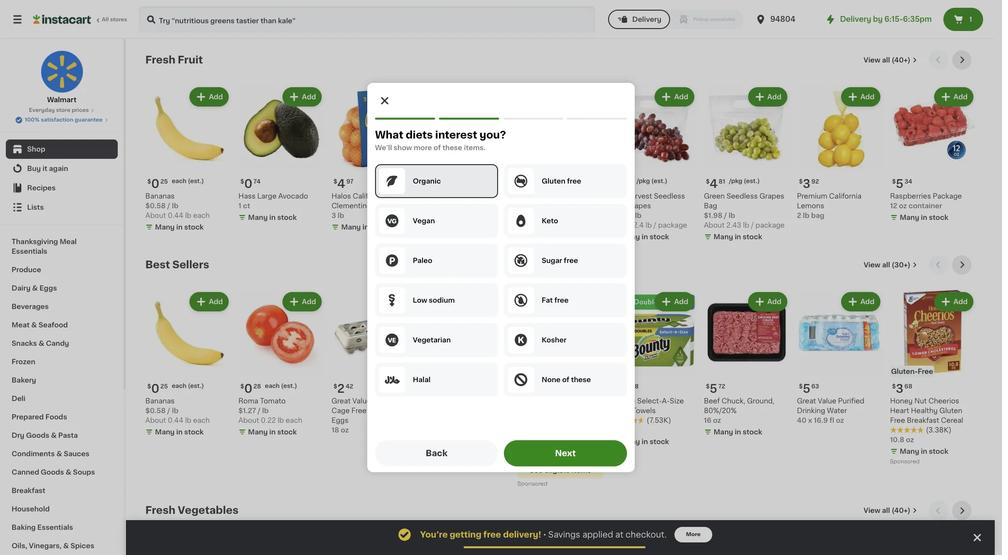 Task type: describe. For each thing, give the bounding box(es) containing it.
2 for $ 2 42
[[337, 384, 345, 395]]

savings
[[548, 531, 580, 539]]

$0.25 each (estimated) element for 4
[[145, 175, 231, 192]]

$ for $ 5 72
[[706, 384, 710, 390]]

many up best
[[155, 224, 175, 231]]

dairy & eggs
[[12, 285, 57, 292]]

none
[[542, 377, 561, 383]]

/ right $1.98
[[724, 212, 727, 219]]

all stores
[[102, 17, 127, 22]]

dry
[[12, 432, 24, 439]]

you're getting free delivery!
[[420, 531, 541, 539]]

none of these
[[542, 377, 591, 383]]

interest
[[435, 130, 477, 140]]

many down clementines
[[341, 224, 361, 231]]

free for fat free
[[555, 297, 569, 304]]

foods
[[45, 414, 67, 421]]

3 inside the halos california clementines 3 lb
[[332, 212, 336, 219]]

harvest
[[626, 193, 652, 200]]

guarantee
[[75, 117, 103, 123]]

all stores link
[[33, 6, 128, 33]]

18 inside great value grade aa cage free large white eggs 18 oz
[[332, 427, 339, 434]]

frozen
[[12, 359, 35, 365]]

diets
[[406, 130, 433, 140]]

oz right 10.8
[[906, 437, 914, 444]]

0 for $ 0 25
[[151, 384, 159, 395]]

a-
[[662, 398, 670, 405]]

& left sauces
[[56, 451, 62, 458]]

gluten inside add your shopping preferences element
[[542, 178, 566, 185]]

low sodium
[[413, 297, 455, 304]]

everyday
[[29, 108, 55, 113]]

0 horizontal spatial eggs
[[39, 285, 57, 292]]

gluten inside honey nut cheerios heart healthy gluten free breakfast cereal
[[940, 408, 963, 415]]

each (est.) for $ 0 28
[[265, 384, 297, 389]]

shop
[[27, 146, 45, 153]]

walmart
[[47, 96, 76, 103]]

bananas for 4
[[145, 193, 175, 200]]

select-
[[637, 398, 662, 405]]

deli link
[[6, 390, 118, 408]]

lists link
[[6, 198, 118, 217]]

halal
[[413, 377, 431, 383]]

produce link
[[6, 261, 118, 279]]

applied
[[583, 531, 613, 539]]

many down $ 0 25
[[155, 429, 175, 436]]

thanksgiving meal essentials link
[[6, 233, 118, 261]]

california for premium california lemons 2 lb bag
[[829, 193, 862, 200]]

large inside hass large avocado 1 ct
[[257, 193, 277, 200]]

oz inside raspberries package 12 oz container
[[899, 203, 907, 209]]

in inside product "group"
[[642, 439, 648, 446]]

2 inside premium california lemons 2 lb bag
[[797, 212, 801, 219]]

lb inside the halos california clementines 3 lb
[[338, 212, 344, 219]]

0 for $ 0 28
[[244, 384, 253, 395]]

treatment tracker modal dialog
[[126, 521, 995, 555]]

2.4
[[633, 222, 644, 229]]

lime 42 1 each
[[518, 193, 545, 209]]

buy it again
[[27, 165, 68, 172]]

each inside 'roma tomato $1.27 / lb about 0.22 lb each'
[[286, 417, 302, 424]]

$ 3 68
[[892, 384, 913, 395]]

oz inside great value grade aa cage free large white eggs 18 oz
[[341, 427, 349, 434]]

many inside the 8 x 1.48 oz many in stock
[[528, 450, 547, 457]]

x inside the great value purified drinking water 40 x 16.9 fl oz
[[808, 417, 812, 424]]

show
[[394, 144, 412, 151]]

$0.28 each (estimated) element
[[239, 380, 324, 397]]

0 for $ 0 33
[[524, 178, 532, 190]]

honey
[[890, 398, 913, 405]]

about inside green seedless grapes bag $1.98 / lb about 2.43 lb / package
[[704, 222, 725, 229]]

all for 5
[[882, 57, 890, 63]]

gluten free
[[542, 178, 581, 185]]

/ down $ 0 25
[[167, 408, 170, 415]]

6:35pm
[[903, 16, 932, 23]]

by
[[873, 16, 883, 23]]

many down 80%/20%
[[714, 429, 733, 436]]

snacks & candy link
[[6, 334, 118, 353]]

1 horizontal spatial of
[[562, 377, 570, 383]]

items.
[[464, 144, 486, 151]]

seafood
[[39, 322, 68, 329]]

100%
[[25, 117, 39, 123]]

gluten-
[[891, 368, 918, 375]]

(est.) for $ 0 28
[[281, 384, 297, 389]]

delivery for delivery
[[632, 16, 662, 23]]

sodium
[[429, 297, 455, 304]]

cereal
[[941, 417, 964, 424]]

package inside sun harvest seedless red grapes $2.18 / lb about 2.4 lb / package
[[658, 222, 687, 229]]

$ for $ 0 33
[[520, 179, 524, 185]]

view all (30+)
[[864, 262, 911, 269]]

meat
[[12, 322, 30, 329]]

ct
[[243, 203, 250, 209]]

3 for $ 3 88
[[524, 384, 531, 395]]

$ 3
[[427, 384, 438, 395]]

fresh for fresh fruit
[[145, 55, 175, 65]]

2 item carousel region from the top
[[145, 255, 976, 494]]

vegetarian
[[413, 337, 451, 344]]

many down paper
[[621, 439, 640, 446]]

2 vertical spatial sponsored badge image
[[518, 482, 547, 487]]

fat
[[542, 297, 553, 304]]

household link
[[6, 500, 118, 519]]

delivery!
[[503, 531, 541, 539]]

bounty select-a-size paper towels
[[611, 398, 684, 415]]

16 inside 'strawberries 16 oz container'
[[425, 203, 432, 209]]

$ 0 25 each (est.)
[[147, 178, 204, 190]]

$ for $ 0 74
[[240, 179, 244, 185]]

many down container
[[900, 214, 920, 221]]

sun harvest seedless red grapes $2.18 / lb about 2.4 lb / package
[[611, 193, 687, 229]]

large inside great value grade aa cage free large white eggs 18 oz
[[368, 408, 388, 415]]

1 inside lime 42 1 each
[[518, 203, 521, 209]]

3 all from the top
[[882, 508, 890, 514]]

3 view from the top
[[864, 508, 881, 514]]

free inside honey nut cheerios heart healthy gluten free breakfast cereal
[[890, 417, 905, 424]]

healthy
[[911, 408, 938, 415]]

container
[[909, 203, 943, 209]]

about down $ 0 25
[[145, 417, 166, 424]]

4 for $ 4 81
[[710, 178, 718, 190]]

& right "meat" at the left of page
[[31, 322, 37, 329]]

1 item carousel region from the top
[[145, 50, 976, 248]]

seedless inside green seedless grapes bag $1.98 / lb about 2.43 lb / package
[[727, 193, 758, 200]]

view all (40+) for vegetables
[[864, 508, 911, 514]]

fresh fruit
[[145, 55, 203, 65]]

more
[[686, 532, 701, 538]]

next button
[[504, 441, 627, 467]]

stock inside the 8 x 1.48 oz many in stock
[[557, 450, 576, 457]]

all for 3
[[882, 262, 890, 269]]

many down 10.8 oz
[[900, 448, 920, 455]]

breakfast inside honey nut cheerios heart healthy gluten free breakfast cereal
[[907, 417, 940, 424]]

instacart logo image
[[33, 14, 91, 25]]

next
[[555, 450, 576, 458]]

x inside the 8 x 1.48 oz many in stock
[[524, 439, 528, 446]]

spices
[[71, 543, 94, 550]]

$0.25 each (estimated) element for 2
[[145, 380, 231, 397]]

$0.58 for 4
[[145, 203, 166, 209]]

oz inside 'beef chuck, ground, 80%/20% 16 oz'
[[713, 417, 721, 424]]

many down 0.22
[[248, 429, 268, 436]]

each (est.) for $ 0 25
[[172, 384, 204, 389]]

about inside sun harvest seedless red grapes $2.18 / lb about 2.4 lb / package
[[611, 222, 632, 229]]

back button
[[375, 441, 498, 467]]

12
[[890, 203, 898, 209]]

2 horizontal spatial free
[[918, 368, 934, 375]]

white
[[389, 408, 409, 415]]

72 for 5
[[719, 384, 726, 390]]

$ 3 92
[[799, 178, 819, 190]]

1 vertical spatial essentials
[[37, 524, 73, 531]]

42 inside $ 2 42
[[346, 384, 353, 390]]

heart
[[890, 408, 910, 415]]

kosher
[[542, 337, 567, 344]]

& left candy
[[39, 340, 44, 347]]

(est.) inside $5.23 per package (estimated) element
[[652, 178, 668, 184]]

5 for $ 5 34
[[896, 178, 904, 190]]

fl
[[830, 417, 835, 424]]

$ 5 72
[[706, 384, 726, 395]]

eggs inside great value grade aa cage free large white eggs 18 oz
[[332, 417, 349, 424]]

/ down $ 0 25 each (est.)
[[167, 203, 170, 209]]

essentials inside thanksgiving meal essentials
[[12, 248, 47, 255]]

cage
[[332, 408, 350, 415]]

frozen link
[[6, 353, 118, 371]]

/ inside 'roma tomato $1.27 / lb about 0.22 lb each'
[[258, 408, 261, 415]]

1 vertical spatial breakfast
[[12, 488, 45, 494]]

5 for $ 5 72
[[710, 384, 718, 395]]

oz inside 'strawberries 16 oz container'
[[434, 203, 442, 209]]

keto
[[542, 218, 558, 224]]

raspberries
[[890, 193, 931, 200]]

premium
[[797, 193, 828, 200]]

each inside $ 0 25 each (est.)
[[172, 178, 187, 184]]

product group containing 22
[[611, 290, 696, 449]]

& left spices
[[63, 543, 69, 550]]

of inside what diets interest you? we'll show more of these items.
[[434, 144, 441, 151]]

$ for $ 4 81
[[706, 179, 710, 185]]

0.22
[[261, 417, 276, 424]]

25 for $ 0 25 each (est.)
[[160, 179, 168, 185]]

more button
[[675, 527, 713, 543]]

size
[[670, 398, 684, 405]]

10.8 oz
[[890, 437, 914, 444]]

4 for $ 4 97
[[337, 178, 345, 190]]

low
[[413, 297, 427, 304]]

$ for $ 3 68
[[892, 384, 896, 390]]

1 inside hass large avocado 1 ct
[[239, 203, 241, 209]]

what diets interest you? we'll show more of these items.
[[375, 130, 506, 151]]

baking essentials link
[[6, 519, 118, 537]]



Task type: vqa. For each thing, say whether or not it's contained in the screenshot.
$ 6 69
no



Task type: locate. For each thing, give the bounding box(es) containing it.
see eligible items
[[530, 467, 591, 474]]

2 vertical spatial 2
[[337, 384, 345, 395]]

delivery by 6:15-6:35pm link
[[825, 14, 932, 25]]

18 right 22
[[632, 384, 639, 390]]

delivery button
[[608, 10, 670, 29]]

1 vertical spatial 16
[[704, 417, 712, 424]]

$ inside $ 4 81
[[706, 179, 710, 185]]

0.44 down $ 0 25
[[168, 417, 183, 424]]

each (est.) right $ 0 25
[[172, 384, 204, 389]]

1 california from the left
[[353, 193, 385, 200]]

delivery
[[840, 16, 872, 23], [632, 16, 662, 23]]

x
[[808, 417, 812, 424], [524, 439, 528, 446]]

$ inside $ 3
[[427, 384, 431, 390]]

0 for $ 0 25 each (est.)
[[151, 178, 159, 190]]

0 vertical spatial (40+)
[[892, 57, 911, 63]]

grapes inside green seedless grapes bag $1.98 / lb about 2.43 lb / package
[[760, 193, 785, 200]]

0 horizontal spatial 4
[[337, 178, 345, 190]]

2 bananas from the top
[[145, 398, 175, 405]]

view
[[864, 57, 881, 63], [864, 262, 881, 269], [864, 508, 881, 514]]

goods for canned
[[41, 469, 64, 476]]

1 vertical spatial 18
[[332, 427, 339, 434]]

free up nut
[[918, 368, 934, 375]]

0 horizontal spatial sponsored badge image
[[425, 440, 454, 446]]

$ inside $ 3 92
[[799, 179, 803, 185]]

1 vertical spatial goods
[[41, 469, 64, 476]]

$ for $ 0 25 each (est.)
[[147, 179, 151, 185]]

1 horizontal spatial 2
[[431, 178, 438, 190]]

3 item carousel region from the top
[[145, 501, 976, 555]]

0 horizontal spatial grapes
[[626, 203, 651, 209]]

/pkg (est.) for seedless
[[729, 178, 760, 184]]

grapes
[[760, 193, 785, 200], [626, 203, 651, 209]]

view all (40+) button for fresh fruit
[[860, 50, 921, 70]]

1 25 from the top
[[160, 179, 168, 185]]

breakfast down healthy
[[907, 417, 940, 424]]

roma
[[239, 398, 258, 405]]

sponsored badge image down 10.8 oz
[[890, 459, 920, 465]]

/ right 2.43
[[751, 222, 754, 229]]

about inside 'roma tomato $1.27 / lb about 0.22 lb each'
[[239, 417, 259, 424]]

fresh left vegetables
[[145, 506, 175, 516]]

these right "none"
[[571, 377, 591, 383]]

about down $2.18
[[611, 222, 632, 229]]

about down $ 0 25 each (est.)
[[145, 212, 166, 219]]

1 $0.25 each (estimated) element from the top
[[145, 175, 231, 192]]

bananas $0.58 / lb about 0.44 lb each down $ 0 25
[[145, 398, 210, 424]]

1 horizontal spatial 1
[[518, 203, 521, 209]]

stock inside product "group"
[[650, 439, 669, 446]]

1 vertical spatial large
[[368, 408, 388, 415]]

0 vertical spatial bananas
[[145, 193, 175, 200]]

package right 2.43
[[756, 222, 785, 229]]

1 vertical spatial of
[[562, 377, 570, 383]]

1 horizontal spatial delivery
[[840, 16, 872, 23]]

(40+) for vegetables
[[892, 508, 911, 514]]

(est.) inside $ 0 25 each (est.)
[[188, 178, 204, 184]]

0 vertical spatial 2
[[431, 178, 438, 190]]

/pkg (est.) for harvest
[[637, 178, 668, 184]]

lime
[[518, 193, 535, 200]]

1 value from the left
[[353, 398, 371, 405]]

$ for $ 2 72
[[427, 179, 431, 185]]

2 horizontal spatial 5
[[896, 178, 904, 190]]

1 seedless from the left
[[654, 193, 685, 200]]

shop link
[[6, 140, 118, 159]]

1 horizontal spatial 5
[[803, 384, 811, 395]]

chuck,
[[722, 398, 746, 405]]

many down '2.4'
[[621, 234, 640, 240]]

1 vertical spatial view all (40+) button
[[860, 501, 921, 521]]

1 horizontal spatial great
[[797, 398, 816, 405]]

bakery link
[[6, 371, 118, 390]]

grapes down harvest
[[626, 203, 651, 209]]

value inside the great value purified drinking water 40 x 16.9 fl oz
[[818, 398, 837, 405]]

green
[[704, 193, 725, 200]]

2.43
[[727, 222, 742, 229]]

goods for dry
[[26, 432, 49, 439]]

free down heart
[[890, 417, 905, 424]]

0 horizontal spatial 42
[[346, 384, 353, 390]]

package right '2.4'
[[658, 222, 687, 229]]

lb inside premium california lemons 2 lb bag
[[803, 212, 810, 219]]

2 up strawberries
[[431, 178, 438, 190]]

view inside "popup button"
[[864, 262, 881, 269]]

free right getting
[[484, 531, 501, 539]]

eggs down cage on the left bottom of page
[[332, 417, 349, 424]]

1 bananas $0.58 / lb about 0.44 lb each from the top
[[145, 193, 210, 219]]

2 package from the left
[[756, 222, 785, 229]]

product group
[[145, 85, 231, 234], [239, 85, 324, 224], [332, 85, 417, 234], [611, 85, 696, 244], [704, 85, 789, 244], [797, 85, 883, 221], [890, 85, 976, 224], [145, 290, 231, 439], [239, 290, 324, 439], [332, 290, 417, 435], [425, 290, 510, 448], [518, 290, 603, 490], [611, 290, 696, 449], [704, 290, 789, 439], [797, 290, 883, 426], [890, 290, 976, 467], [332, 536, 417, 555], [425, 536, 510, 555], [518, 536, 603, 555], [611, 536, 696, 555], [890, 536, 976, 555]]

goods down prepared foods
[[26, 432, 49, 439]]

2 each (est.) from the left
[[265, 384, 297, 389]]

view for 5
[[864, 57, 881, 63]]

bounty
[[611, 398, 636, 405]]

0 horizontal spatial 18
[[332, 427, 339, 434]]

california inside premium california lemons 2 lb bag
[[829, 193, 862, 200]]

product group containing 2
[[332, 290, 417, 435]]

1 $0.58 from the top
[[145, 203, 166, 209]]

1 vertical spatial 42
[[346, 384, 353, 390]]

2 view all (40+) button from the top
[[860, 501, 921, 521]]

2 horizontal spatial 2
[[797, 212, 801, 219]]

2 fresh from the top
[[145, 506, 175, 516]]

8
[[518, 439, 523, 446]]

0 horizontal spatial of
[[434, 144, 441, 151]]

0 horizontal spatial delivery
[[632, 16, 662, 23]]

great for 2
[[332, 398, 351, 405]]

0 horizontal spatial each (est.)
[[172, 384, 204, 389]]

0 vertical spatial of
[[434, 144, 441, 151]]

many down lime 42 1 each
[[528, 214, 547, 221]]

/pkg for harvest
[[637, 178, 650, 184]]

condiments & sauces link
[[6, 445, 118, 463]]

1 horizontal spatial each (est.)
[[265, 384, 297, 389]]

18 down cage on the left bottom of page
[[332, 427, 339, 434]]

oils,
[[12, 543, 27, 550]]

eggs down produce link
[[39, 285, 57, 292]]

x right 40
[[808, 417, 812, 424]]

/ up '2.4'
[[631, 212, 634, 219]]

3
[[803, 178, 811, 190], [332, 212, 336, 219], [431, 384, 438, 395], [524, 384, 531, 395], [896, 384, 904, 395]]

$ for $ 3
[[427, 384, 431, 390]]

5 left 34
[[896, 178, 904, 190]]

/pkg right 23
[[637, 178, 650, 184]]

/pkg inside $5.23 per package (estimated) element
[[637, 178, 650, 184]]

soups
[[73, 469, 95, 476]]

$0.58 down $ 0 25 each (est.)
[[145, 203, 166, 209]]

0 vertical spatial these
[[443, 144, 462, 151]]

0 horizontal spatial great
[[332, 398, 351, 405]]

18 inside 22 18
[[632, 384, 639, 390]]

(7.53k)
[[647, 417, 671, 424]]

0 vertical spatial item carousel region
[[145, 50, 976, 248]]

premium california lemons 2 lb bag
[[797, 193, 862, 219]]

great inside great value grade aa cage free large white eggs 18 oz
[[332, 398, 351, 405]]

0 horizontal spatial x
[[524, 439, 528, 446]]

oz down strawberries
[[434, 203, 442, 209]]

0 horizontal spatial these
[[443, 144, 462, 151]]

1 vertical spatial $0.58
[[145, 408, 166, 415]]

aa
[[395, 398, 404, 405]]

2 $0.25 each (estimated) element from the top
[[145, 380, 231, 397]]

0 vertical spatial fresh
[[145, 55, 175, 65]]

0.44 for 4
[[168, 212, 183, 219]]

1 fresh from the top
[[145, 55, 175, 65]]

thanksgiving meal essentials
[[12, 238, 77, 255]]

2 for $ 2 72
[[431, 178, 438, 190]]

item carousel region
[[145, 50, 976, 248], [145, 255, 976, 494], [145, 501, 976, 555]]

fresh vegetables
[[145, 506, 239, 516]]

3 down halos
[[332, 212, 336, 219]]

free right cage on the left bottom of page
[[352, 408, 367, 415]]

(est.) inside $0.28 each (estimated) element
[[281, 384, 297, 389]]

1 vertical spatial fresh
[[145, 506, 175, 516]]

$0.58
[[145, 203, 166, 209], [145, 408, 166, 415]]

1 horizontal spatial gluten
[[940, 408, 963, 415]]

3 down the halal
[[431, 384, 438, 395]]

0 horizontal spatial 2
[[337, 384, 345, 395]]

1 vertical spatial gluten
[[940, 408, 963, 415]]

& left 'soups' on the bottom
[[66, 469, 71, 476]]

what
[[375, 130, 403, 140]]

1 horizontal spatial /pkg
[[729, 178, 743, 184]]

purified
[[838, 398, 865, 405]]

prepared
[[12, 414, 44, 421]]

/pkg (est.) right 81
[[729, 178, 760, 184]]

33
[[533, 179, 541, 185]]

all inside "popup button"
[[882, 262, 890, 269]]

1 horizontal spatial value
[[818, 398, 837, 405]]

many down 2.43
[[714, 234, 733, 240]]

dry goods & pasta
[[12, 432, 78, 439]]

0.44 for 2
[[168, 417, 183, 424]]

(40+)
[[892, 57, 911, 63], [892, 508, 911, 514]]

$ inside $ 0 33
[[520, 179, 524, 185]]

1 view all (40+) from the top
[[864, 57, 911, 63]]

2 (40+) from the top
[[892, 508, 911, 514]]

2 horizontal spatial 1
[[970, 16, 972, 23]]

$ 0 33
[[520, 178, 541, 190]]

16 inside 'beef chuck, ground, 80%/20% 16 oz'
[[704, 417, 712, 424]]

free right fat
[[555, 297, 569, 304]]

goods
[[26, 432, 49, 439], [41, 469, 64, 476]]

18
[[632, 384, 639, 390], [332, 427, 339, 434]]

2 great from the left
[[797, 398, 816, 405]]

(est.) for $ 4 81
[[744, 178, 760, 184]]

value inside great value grade aa cage free large white eggs 18 oz
[[353, 398, 371, 405]]

0 horizontal spatial large
[[257, 193, 277, 200]]

1 vertical spatial $0.25 each (estimated) element
[[145, 380, 231, 397]]

2 0.44 from the top
[[168, 417, 183, 424]]

condiments
[[12, 451, 55, 458]]

0 vertical spatial $0.25 each (estimated) element
[[145, 175, 231, 192]]

produce
[[12, 267, 41, 273]]

1 vertical spatial these
[[571, 377, 591, 383]]

avocado
[[278, 193, 308, 200]]

$ inside $ 3 68
[[892, 384, 896, 390]]

about
[[145, 212, 166, 219], [611, 222, 632, 229], [704, 222, 725, 229], [145, 417, 166, 424], [239, 417, 259, 424]]

(est.) for $ 0 25
[[188, 384, 204, 389]]

0 vertical spatial grapes
[[760, 193, 785, 200]]

0 vertical spatial large
[[257, 193, 277, 200]]

1 horizontal spatial breakfast
[[907, 417, 940, 424]]

about down $1.98
[[704, 222, 725, 229]]

★★★★★
[[611, 417, 645, 424], [611, 417, 645, 424], [890, 427, 924, 434], [890, 427, 924, 434]]

1 horizontal spatial eggs
[[332, 417, 349, 424]]

72 inside $ 5 72
[[719, 384, 726, 390]]

more
[[414, 144, 432, 151]]

2 value from the left
[[818, 398, 837, 405]]

1 vertical spatial view all (40+)
[[864, 508, 911, 514]]

3 for $ 3 92
[[803, 178, 811, 190]]

value up water
[[818, 398, 837, 405]]

halos
[[332, 193, 351, 200]]

in inside the 8 x 1.48 oz many in stock
[[549, 450, 555, 457]]

prepared foods link
[[6, 408, 118, 427]]

value left grade
[[353, 398, 371, 405]]

23
[[625, 179, 633, 185]]

$ for $ 0 25
[[147, 384, 151, 390]]

1 vertical spatial item carousel region
[[145, 255, 976, 494]]

bananas
[[145, 193, 175, 200], [145, 398, 175, 405]]

$ inside $ 5 63
[[799, 384, 803, 390]]

tomato
[[260, 398, 286, 405]]

42
[[536, 193, 545, 200], [346, 384, 353, 390]]

grapes inside sun harvest seedless red grapes $2.18 / lb about 2.4 lb / package
[[626, 203, 651, 209]]

great up cage on the left bottom of page
[[332, 398, 351, 405]]

$ inside $ 5 34
[[892, 179, 896, 185]]

5 up the beef
[[710, 384, 718, 395]]

1 view all (40+) button from the top
[[860, 50, 921, 70]]

68
[[905, 384, 913, 390]]

3 for $ 3 68
[[896, 384, 904, 395]]

free right sugar
[[564, 257, 578, 264]]

0 vertical spatial all
[[882, 57, 890, 63]]

1 horizontal spatial 16
[[704, 417, 712, 424]]

2 view from the top
[[864, 262, 881, 269]]

many down ct
[[248, 214, 268, 221]]

breakfast up 'household'
[[12, 488, 45, 494]]

0 vertical spatial 42
[[536, 193, 545, 200]]

0 horizontal spatial free
[[352, 408, 367, 415]]

fresh for fresh vegetables
[[145, 506, 175, 516]]

california inside the halos california clementines 3 lb
[[353, 193, 385, 200]]

service type group
[[608, 10, 743, 29]]

sponsored badge image
[[425, 440, 454, 446], [890, 459, 920, 465], [518, 482, 547, 487]]

of right "none"
[[562, 377, 570, 383]]

0 horizontal spatial /pkg (est.)
[[637, 178, 668, 184]]

$ inside $ 5 72
[[706, 384, 710, 390]]

$0.25 each (estimated) element
[[145, 175, 231, 192], [145, 380, 231, 397]]

grade
[[373, 398, 394, 405]]

$ inside $ 2 42
[[334, 384, 337, 390]]

1 horizontal spatial 72
[[719, 384, 726, 390]]

72 for 2
[[439, 179, 446, 185]]

oz right 12
[[899, 203, 907, 209]]

1 horizontal spatial package
[[756, 222, 785, 229]]

$ 2 42
[[334, 384, 353, 395]]

$ for $ 0 28
[[240, 384, 244, 390]]

these inside what diets interest you? we'll show more of these items.
[[443, 144, 462, 151]]

essentials down thanksgiving
[[12, 248, 47, 255]]

bananas $0.58 / lb about 0.44 lb each for 4
[[145, 193, 210, 219]]

42 right lime
[[536, 193, 545, 200]]

2 horizontal spatial sponsored badge image
[[890, 459, 920, 465]]

•
[[543, 531, 546, 539]]

bananas $0.58 / lb about 0.44 lb each for 2
[[145, 398, 210, 424]]

/ right "$1.27"
[[258, 408, 261, 415]]

/pkg for seedless
[[729, 178, 743, 184]]

view all (40+) button for fresh vegetables
[[860, 501, 921, 521]]

0 vertical spatial goods
[[26, 432, 49, 439]]

great up drinking
[[797, 398, 816, 405]]

oz right "fl"
[[836, 417, 844, 424]]

1 vertical spatial grapes
[[626, 203, 651, 209]]

0 horizontal spatial package
[[658, 222, 687, 229]]

california for halos california clementines 3 lb
[[353, 193, 385, 200]]

1 inside 1 button
[[970, 16, 972, 23]]

sponsored badge image down see
[[518, 482, 547, 487]]

&
[[32, 285, 38, 292], [31, 322, 37, 329], [39, 340, 44, 347], [51, 432, 57, 439], [56, 451, 62, 458], [66, 469, 71, 476], [63, 543, 69, 550]]

view for 3
[[864, 262, 881, 269]]

oz inside the great value purified drinking water 40 x 16.9 fl oz
[[836, 417, 844, 424]]

item carousel region containing fresh vegetables
[[145, 501, 976, 555]]

essentials up oils, vinegars, & spices
[[37, 524, 73, 531]]

1 bananas from the top
[[145, 193, 175, 200]]

25 inside $ 0 25
[[160, 384, 168, 390]]

fat free
[[542, 297, 569, 304]]

meal
[[60, 238, 77, 245]]

$ inside $ 3 88
[[520, 384, 524, 390]]

0 vertical spatial 72
[[439, 179, 446, 185]]

(est.) inside $4.81 per package (estimated) element
[[744, 178, 760, 184]]

0 for $ 0 74
[[244, 178, 253, 190]]

16 up the vegan
[[425, 203, 432, 209]]

2 vertical spatial view
[[864, 508, 881, 514]]

bananas $0.58 / lb about 0.44 lb each down $ 0 25 each (est.)
[[145, 193, 210, 219]]

stores
[[110, 17, 127, 22]]

1 vertical spatial all
[[882, 262, 890, 269]]

free inside great value grade aa cage free large white eggs 18 oz
[[352, 408, 367, 415]]

oz inside the 8 x 1.48 oz many in stock
[[546, 439, 554, 446]]

25 inside $ 0 25 each (est.)
[[160, 179, 168, 185]]

value for 2
[[353, 398, 371, 405]]

these down "interest"
[[443, 144, 462, 151]]

oz down 80%/20%
[[713, 417, 721, 424]]

1 vertical spatial view
[[864, 262, 881, 269]]

0 horizontal spatial 1
[[239, 203, 241, 209]]

red
[[611, 203, 625, 209]]

25 for $ 0 25
[[160, 384, 168, 390]]

$ for $ 2 42
[[334, 384, 337, 390]]

many down 1.48
[[528, 450, 547, 457]]

/pkg
[[637, 178, 650, 184], [729, 178, 743, 184]]

1 horizontal spatial x
[[808, 417, 812, 424]]

1 horizontal spatial grapes
[[760, 193, 785, 200]]

eggs
[[39, 285, 57, 292], [332, 417, 349, 424]]

1 horizontal spatial free
[[890, 417, 905, 424]]

gluten up cereal
[[940, 408, 963, 415]]

1 horizontal spatial 4
[[710, 178, 718, 190]]

2 all from the top
[[882, 262, 890, 269]]

$ for $ 4 97
[[334, 179, 337, 185]]

1 all from the top
[[882, 57, 890, 63]]

1 package from the left
[[658, 222, 687, 229]]

delivery for delivery by 6:15-6:35pm
[[840, 16, 872, 23]]

100% satisfaction guarantee
[[25, 117, 103, 123]]

42 inside lime 42 1 each
[[536, 193, 545, 200]]

1 horizontal spatial 18
[[632, 384, 639, 390]]

72 inside $ 2 72
[[439, 179, 446, 185]]

& left pasta
[[51, 432, 57, 439]]

1 (40+) from the top
[[892, 57, 911, 63]]

3 left 92
[[803, 178, 811, 190]]

None search field
[[139, 6, 596, 33]]

0 vertical spatial view all (40+) button
[[860, 50, 921, 70]]

main content containing 0
[[126, 39, 995, 555]]

2 seedless from the left
[[727, 193, 758, 200]]

$ for $ 3 92
[[799, 179, 803, 185]]

california up clementines
[[353, 193, 385, 200]]

/pkg right 81
[[729, 178, 743, 184]]

5 for $ 5 63
[[803, 384, 811, 395]]

97
[[346, 179, 354, 185]]

1 horizontal spatial sponsored badge image
[[518, 482, 547, 487]]

2 view all (40+) from the top
[[864, 508, 911, 514]]

/pkg (est.) inside $5.23 per package (estimated) element
[[637, 178, 668, 184]]

$ inside $ 2 72
[[427, 179, 431, 185]]

1 vertical spatial 25
[[160, 384, 168, 390]]

stock
[[277, 214, 297, 221], [557, 214, 576, 221], [929, 214, 949, 221], [184, 224, 204, 231], [370, 224, 390, 231], [650, 234, 669, 240], [743, 234, 762, 240], [184, 429, 204, 436], [277, 429, 297, 436], [743, 429, 762, 436], [650, 439, 669, 446], [929, 448, 949, 455], [557, 450, 576, 457]]

bananas down $ 0 25 each (est.)
[[145, 193, 175, 200]]

0 vertical spatial sponsored badge image
[[425, 440, 454, 446]]

3 for $ 3
[[431, 384, 438, 395]]

$4.81 per package (estimated) element
[[704, 175, 789, 192]]

$ inside the $ 0 28
[[240, 384, 244, 390]]

0 horizontal spatial breakfast
[[12, 488, 45, 494]]

2 up cage on the left bottom of page
[[337, 384, 345, 395]]

california
[[353, 193, 385, 200], [829, 193, 862, 200]]

/pkg (est.) up harvest
[[637, 178, 668, 184]]

1 button
[[944, 8, 983, 31]]

$ for $ 3 88
[[520, 384, 524, 390]]

2 california from the left
[[829, 193, 862, 200]]

0 horizontal spatial 16
[[425, 203, 432, 209]]

1 vertical spatial free
[[352, 408, 367, 415]]

0 vertical spatial view all (40+)
[[864, 57, 911, 63]]

2 /pkg (est.) from the left
[[729, 178, 760, 184]]

0 horizontal spatial 5
[[710, 384, 718, 395]]

0 vertical spatial view
[[864, 57, 881, 63]]

add button
[[190, 88, 228, 106], [284, 88, 321, 106], [656, 88, 693, 106], [749, 88, 787, 106], [842, 88, 880, 106], [935, 88, 973, 106], [190, 293, 228, 311], [284, 293, 321, 311], [377, 293, 414, 311], [470, 293, 507, 311], [656, 293, 693, 311], [749, 293, 787, 311], [842, 293, 880, 311], [935, 293, 973, 311], [470, 539, 507, 555], [563, 539, 600, 555], [656, 539, 693, 555]]

16 down 80%/20%
[[704, 417, 712, 424]]

large down grade
[[368, 408, 388, 415]]

oz
[[434, 203, 442, 209], [899, 203, 907, 209], [713, 417, 721, 424], [836, 417, 844, 424], [341, 427, 349, 434], [906, 437, 914, 444], [546, 439, 554, 446]]

essentials
[[12, 248, 47, 255], [37, 524, 73, 531]]

vegetables
[[178, 506, 239, 516]]

free for gluten free
[[567, 178, 581, 185]]

4 left 81
[[710, 178, 718, 190]]

free right "33"
[[567, 178, 581, 185]]

1 each (est.) from the left
[[172, 384, 204, 389]]

/pkg (est.) inside $4.81 per package (estimated) element
[[729, 178, 760, 184]]

2 bananas $0.58 / lb about 0.44 lb each from the top
[[145, 398, 210, 424]]

great for 5
[[797, 398, 816, 405]]

$ inside $ 0 25
[[147, 384, 151, 390]]

each inside lime 42 1 each
[[522, 203, 540, 209]]

1 horizontal spatial these
[[571, 377, 591, 383]]

of right more
[[434, 144, 441, 151]]

seedless down $5.23 per package (estimated) element
[[654, 193, 685, 200]]

bananas down $ 0 25
[[145, 398, 175, 405]]

1 view from the top
[[864, 57, 881, 63]]

5
[[896, 178, 904, 190], [710, 384, 718, 395], [803, 384, 811, 395]]

/ right '2.4'
[[654, 222, 657, 229]]

2 /pkg from the left
[[729, 178, 743, 184]]

$ inside $ 0 74
[[240, 179, 244, 185]]

$1.98
[[704, 212, 723, 219]]

buy it again link
[[6, 159, 118, 178]]

baking
[[12, 524, 36, 531]]

view all (40+)
[[864, 57, 911, 63], [864, 508, 911, 514]]

add your shopping preferences element
[[367, 83, 635, 473]]

/pkg inside $4.81 per package (estimated) element
[[729, 178, 743, 184]]

free inside treatment tracker modal dialog
[[484, 531, 501, 539]]

package inside green seedless grapes bag $1.98 / lb about 2.43 lb / package
[[756, 222, 785, 229]]

42 up cage on the left bottom of page
[[346, 384, 353, 390]]

81
[[719, 179, 725, 185]]

2 25 from the top
[[160, 384, 168, 390]]

2 4 from the left
[[710, 178, 718, 190]]

0 vertical spatial gluten
[[542, 178, 566, 185]]

each (est.) up the tomato
[[265, 384, 297, 389]]

great inside the great value purified drinking water 40 x 16.9 fl oz
[[797, 398, 816, 405]]

1 vertical spatial 2
[[797, 212, 801, 219]]

0 vertical spatial $0.58
[[145, 203, 166, 209]]

1 horizontal spatial /pkg (est.)
[[729, 178, 760, 184]]

0 vertical spatial 0.44
[[168, 212, 183, 219]]

$0.58 for 2
[[145, 408, 166, 415]]

2 inside product "group"
[[337, 384, 345, 395]]

(3.38k)
[[926, 427, 952, 434]]

bananas for 2
[[145, 398, 175, 405]]

(40+) for fruit
[[892, 57, 911, 63]]

each (est.) inside $0.25 each (estimated) element
[[172, 384, 204, 389]]

$5.23 per package (estimated) element
[[611, 175, 696, 192]]

1 great from the left
[[332, 398, 351, 405]]

$ for $ 5 34
[[892, 179, 896, 185]]

3 left 88
[[524, 384, 531, 395]]

$ 0 28
[[240, 384, 261, 395]]

main content
[[126, 39, 995, 555]]

$ inside $ 4 97
[[334, 179, 337, 185]]

seedless inside sun harvest seedless red grapes $2.18 / lb about 2.4 lb / package
[[654, 193, 685, 200]]

1 /pkg (est.) from the left
[[637, 178, 668, 184]]

(30+)
[[892, 262, 911, 269]]

2 down lemons
[[797, 212, 801, 219]]

cheerios
[[929, 398, 960, 405]]

• savings applied at checkout.
[[543, 531, 667, 539]]

1 vertical spatial sponsored badge image
[[890, 459, 920, 465]]

delivery inside button
[[632, 16, 662, 23]]

0 horizontal spatial 72
[[439, 179, 446, 185]]

1 vertical spatial x
[[524, 439, 528, 446]]

2 vertical spatial free
[[890, 417, 905, 424]]

& right dairy
[[32, 285, 38, 292]]

0 horizontal spatial /pkg
[[637, 178, 650, 184]]

oz down cage on the left bottom of page
[[341, 427, 349, 434]]

1 4 from the left
[[337, 178, 345, 190]]

1 0.44 from the top
[[168, 212, 183, 219]]

strawberries
[[425, 193, 468, 200]]

72 up strawberries
[[439, 179, 446, 185]]

california right premium
[[829, 193, 862, 200]]

2 $0.58 from the top
[[145, 408, 166, 415]]

you're
[[420, 531, 448, 539]]

$ inside $ 0 25 each (est.)
[[147, 179, 151, 185]]

value for 5
[[818, 398, 837, 405]]

1 vertical spatial eggs
[[332, 417, 349, 424]]

view all (40+) for fruit
[[864, 57, 911, 63]]

free for sugar free
[[564, 257, 578, 264]]

each (est.) inside $0.28 each (estimated) element
[[265, 384, 297, 389]]

gluten right "33"
[[542, 178, 566, 185]]

$ for $ 5 63
[[799, 384, 803, 390]]

1 vertical spatial bananas $0.58 / lb about 0.44 lb each
[[145, 398, 210, 424]]

walmart logo image
[[40, 50, 83, 93]]

grapes down $4.81 per package (estimated) element
[[760, 193, 785, 200]]

1 /pkg from the left
[[637, 178, 650, 184]]



